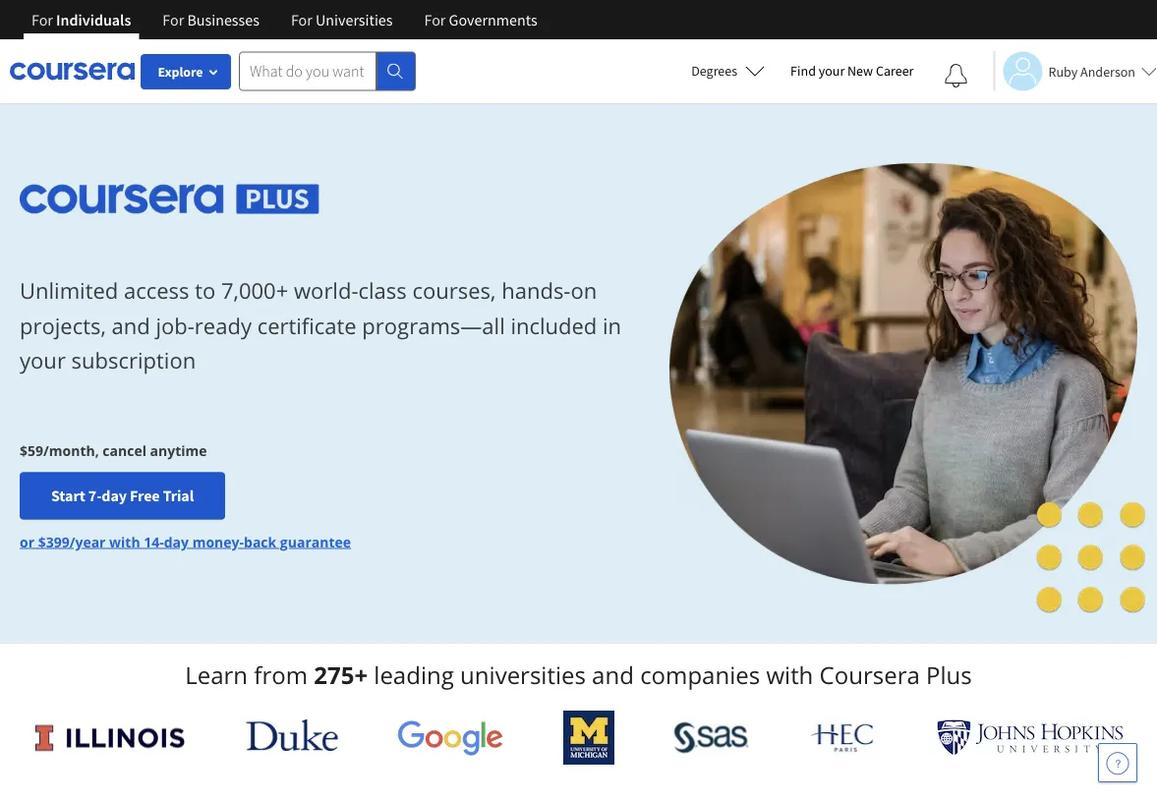 Task type: locate. For each thing, give the bounding box(es) containing it.
1 for from the left
[[31, 10, 53, 29]]

duke university image
[[247, 720, 338, 751]]

ruby anderson button
[[994, 52, 1157, 91]]

0 horizontal spatial your
[[20, 345, 66, 375]]

free
[[130, 486, 160, 506]]

0 horizontal spatial with
[[109, 532, 140, 551]]

from
[[254, 659, 308, 691]]

1 vertical spatial with
[[766, 659, 813, 691]]

find your new career
[[791, 62, 914, 80]]

university of illinois at urbana-champaign image
[[33, 722, 187, 754]]

your
[[819, 62, 845, 80], [20, 345, 66, 375]]

for left individuals
[[31, 10, 53, 29]]

day
[[102, 486, 127, 506], [164, 532, 189, 551]]

courses,
[[412, 276, 496, 305]]

day left money-
[[164, 532, 189, 551]]

explore button
[[141, 54, 231, 89]]

0 horizontal spatial and
[[112, 311, 150, 340]]

1 horizontal spatial your
[[819, 62, 845, 80]]

your down projects, on the left of page
[[20, 345, 66, 375]]

0 vertical spatial and
[[112, 311, 150, 340]]

included
[[511, 311, 597, 340]]

and up university of michigan image at the bottom
[[592, 659, 634, 691]]

ruby
[[1049, 62, 1078, 80]]

4 for from the left
[[424, 10, 446, 29]]

3 for from the left
[[291, 10, 313, 29]]

with
[[109, 532, 140, 551], [766, 659, 813, 691]]

2 for from the left
[[163, 10, 184, 29]]

coursera image
[[10, 55, 135, 87]]

world-
[[294, 276, 358, 305]]

coursera
[[820, 659, 920, 691]]

coursera plus image
[[20, 185, 319, 214]]

for individuals
[[31, 10, 131, 29]]

1 vertical spatial and
[[592, 659, 634, 691]]

class
[[358, 276, 407, 305]]

0 vertical spatial day
[[102, 486, 127, 506]]

new
[[848, 62, 873, 80]]

companies
[[640, 659, 760, 691]]

for up 'what do you want to learn?' text field
[[291, 10, 313, 29]]

access
[[124, 276, 189, 305]]

hec paris image
[[808, 718, 877, 758]]

google image
[[397, 720, 503, 756]]

show notifications image
[[944, 64, 968, 88]]

unlimited
[[20, 276, 118, 305]]

trial
[[163, 486, 194, 506]]

ready
[[195, 311, 252, 340]]

day left free
[[102, 486, 127, 506]]

banner navigation
[[16, 0, 553, 39]]

1 vertical spatial your
[[20, 345, 66, 375]]

for left governments
[[424, 10, 446, 29]]

and inside unlimited access to 7,000+ world-class courses, hands-on projects, and job-ready certificate programs—all included in your subscription
[[112, 311, 150, 340]]

with left 14-
[[109, 532, 140, 551]]

$59
[[20, 441, 43, 459]]

for
[[31, 10, 53, 29], [163, 10, 184, 29], [291, 10, 313, 29], [424, 10, 446, 29]]

cancel
[[103, 441, 146, 459]]

7-
[[88, 486, 102, 506]]

None search field
[[239, 52, 416, 91]]

for for individuals
[[31, 10, 53, 29]]

for left businesses
[[163, 10, 184, 29]]

anderson
[[1081, 62, 1136, 80]]

1 horizontal spatial with
[[766, 659, 813, 691]]

with left coursera at the bottom right of the page
[[766, 659, 813, 691]]

and up the subscription
[[112, 311, 150, 340]]

start 7-day free trial button
[[20, 472, 225, 519]]

guarantee
[[280, 532, 351, 551]]

or
[[20, 532, 34, 551]]

projects,
[[20, 311, 106, 340]]

start
[[51, 486, 85, 506]]

learn
[[185, 659, 248, 691]]

$59 /month, cancel anytime
[[20, 441, 207, 459]]

and
[[112, 311, 150, 340], [592, 659, 634, 691]]

your right find
[[819, 62, 845, 80]]

unlimited access to 7,000+ world-class courses, hands-on projects, and job-ready certificate programs—all included in your subscription
[[20, 276, 622, 375]]

subscription
[[71, 345, 196, 375]]

0 horizontal spatial day
[[102, 486, 127, 506]]

1 horizontal spatial day
[[164, 532, 189, 551]]



Task type: describe. For each thing, give the bounding box(es) containing it.
career
[[876, 62, 914, 80]]

on
[[571, 276, 597, 305]]

explore
[[158, 63, 203, 81]]

sas image
[[674, 722, 749, 754]]

7,000+
[[221, 276, 288, 305]]

for for governments
[[424, 10, 446, 29]]

job-
[[156, 311, 195, 340]]

learn from 275+ leading universities and companies with coursera plus
[[185, 659, 972, 691]]

for governments
[[424, 10, 537, 29]]

for for businesses
[[163, 10, 184, 29]]

hands-
[[502, 276, 571, 305]]

or $399 /year with 14-day money-back guarantee
[[20, 532, 351, 551]]

degrees button
[[676, 49, 781, 92]]

start 7-day free trial
[[51, 486, 194, 506]]

/month,
[[43, 441, 99, 459]]

day inside 'button'
[[102, 486, 127, 506]]

ruby anderson
[[1049, 62, 1136, 80]]

in
[[603, 311, 622, 340]]

find your new career link
[[781, 59, 924, 84]]

back
[[244, 532, 277, 551]]

universities
[[460, 659, 586, 691]]

degrees
[[691, 62, 738, 80]]

plus
[[926, 659, 972, 691]]

for for universities
[[291, 10, 313, 29]]

0 vertical spatial your
[[819, 62, 845, 80]]

individuals
[[56, 10, 131, 29]]

universities
[[316, 10, 393, 29]]

/year
[[69, 532, 106, 551]]

businesses
[[187, 10, 259, 29]]

certificate
[[257, 311, 357, 340]]

money-
[[192, 532, 244, 551]]

university of michigan image
[[563, 711, 614, 765]]

14-
[[144, 532, 164, 551]]

governments
[[449, 10, 537, 29]]

johns hopkins university image
[[937, 720, 1124, 756]]

anytime
[[150, 441, 207, 459]]

275+
[[314, 659, 368, 691]]

leading
[[374, 659, 454, 691]]

find
[[791, 62, 816, 80]]

What do you want to learn? text field
[[239, 52, 377, 91]]

to
[[195, 276, 216, 305]]

for universities
[[291, 10, 393, 29]]

0 vertical spatial with
[[109, 532, 140, 551]]

for businesses
[[163, 10, 259, 29]]

1 horizontal spatial and
[[592, 659, 634, 691]]

$399
[[38, 532, 69, 551]]

your inside unlimited access to 7,000+ world-class courses, hands-on projects, and job-ready certificate programs—all included in your subscription
[[20, 345, 66, 375]]

1 vertical spatial day
[[164, 532, 189, 551]]

help center image
[[1106, 751, 1130, 775]]

programs—all
[[362, 311, 505, 340]]



Task type: vqa. For each thing, say whether or not it's contained in the screenshot.
2022)
no



